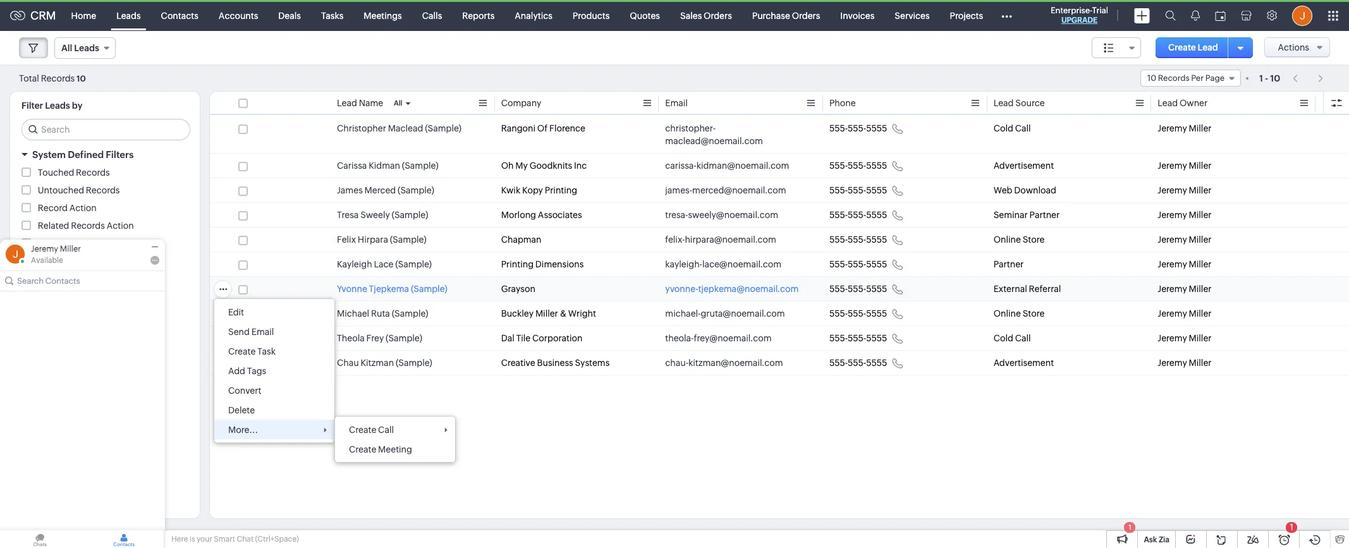Task type: locate. For each thing, give the bounding box(es) containing it.
2 cold call from the top
[[994, 333, 1031, 343]]

(sample) inside the james merced (sample) link
[[398, 185, 434, 195]]

seminar
[[994, 210, 1028, 220]]

5555 for kayleigh-lace@noemail.com
[[866, 259, 887, 269]]

jeremy for james-merced@noemail.com
[[1158, 185, 1187, 195]]

online store down seminar partner at right top
[[994, 235, 1045, 245]]

4 5555 from the top
[[866, 210, 887, 220]]

lead up 'owner'
[[1198, 42, 1218, 52]]

felix-hirpara@noemail.com
[[665, 235, 776, 245]]

(sample) down the james merced (sample) link
[[392, 210, 428, 220]]

records for untouched
[[86, 185, 120, 195]]

felix-hirpara@noemail.com link
[[665, 233, 776, 246]]

10 for total records 10
[[77, 74, 86, 83]]

0 horizontal spatial partner
[[994, 259, 1024, 269]]

phone
[[829, 98, 856, 108]]

is
[[190, 535, 195, 544]]

email up the task in the bottom left of the page
[[251, 327, 274, 337]]

555-555-5555 for yvonne-tjepkema@noemail.com
[[829, 284, 887, 294]]

michael-
[[665, 309, 701, 319]]

yvonne
[[337, 284, 367, 294]]

records
[[41, 73, 75, 83], [76, 168, 110, 178], [86, 185, 120, 195], [71, 221, 105, 231]]

email up christopher-
[[665, 98, 688, 108]]

1 horizontal spatial 10
[[1270, 73, 1280, 83]]

records down touched records
[[86, 185, 120, 195]]

call up the create meeting at left bottom
[[378, 425, 394, 435]]

(sample) inside the carissa kidman (sample) link
[[402, 161, 438, 171]]

0 vertical spatial cold
[[994, 123, 1013, 133]]

invoices
[[840, 10, 875, 21]]

(sample) inside yvonne tjepkema (sample) link
[[411, 284, 447, 294]]

by
[[72, 101, 82, 111]]

(sample) inside tresa sweely (sample) link
[[392, 210, 428, 220]]

1 vertical spatial action
[[107, 221, 134, 231]]

cold call
[[994, 123, 1031, 133], [994, 333, 1031, 343]]

create down create call on the left bottom of the page
[[349, 444, 376, 455]]

crm link
[[10, 9, 56, 22]]

(sample) inside kayleigh lace (sample) link
[[395, 259, 432, 269]]

system defined filters
[[32, 149, 134, 160]]

lead left source
[[994, 98, 1014, 108]]

5555 for yvonne-tjepkema@noemail.com
[[866, 284, 887, 294]]

0 horizontal spatial orders
[[704, 10, 732, 21]]

(sample) inside chau kitzman (sample) link
[[396, 358, 432, 368]]

sales orders
[[680, 10, 732, 21]]

555-555-5555
[[829, 123, 887, 133], [829, 161, 887, 171], [829, 185, 887, 195], [829, 210, 887, 220], [829, 235, 887, 245], [829, 259, 887, 269], [829, 284, 887, 294], [829, 309, 887, 319], [829, 333, 887, 343], [829, 358, 887, 368]]

row group
[[210, 116, 1349, 376]]

reports
[[462, 10, 495, 21]]

ask zia
[[1144, 536, 1170, 544]]

(sample) right tjepkema
[[411, 284, 447, 294]]

5 555-555-5555 from the top
[[829, 235, 887, 245]]

filter
[[21, 101, 43, 111]]

10 up by
[[77, 74, 86, 83]]

2 online store from the top
[[994, 309, 1045, 319]]

christopher- maclead@noemail.com link
[[665, 122, 804, 147]]

7 5555 from the top
[[866, 284, 887, 294]]

1 vertical spatial store
[[1023, 309, 1045, 319]]

1 online store from the top
[[994, 235, 1045, 245]]

0 horizontal spatial printing
[[501, 259, 534, 269]]

0 vertical spatial printing
[[545, 185, 577, 195]]

hirpara@noemail.com
[[685, 235, 776, 245]]

(sample) right kidman
[[402, 161, 438, 171]]

action up status
[[107, 221, 134, 231]]

1 vertical spatial call
[[1015, 333, 1031, 343]]

0 vertical spatial email
[[665, 98, 688, 108]]

lead owner
[[1158, 98, 1208, 108]]

edit
[[228, 307, 244, 317]]

online down external
[[994, 309, 1021, 319]]

lead for lead name
[[337, 98, 357, 108]]

0 vertical spatial cold call
[[994, 123, 1031, 133]]

deals
[[278, 10, 301, 21]]

1 vertical spatial email
[[65, 256, 87, 266]]

1 store from the top
[[1023, 235, 1045, 245]]

(sample) right frey
[[386, 333, 422, 343]]

jeremy miller for yvonne-tjepkema@noemail.com
[[1158, 284, 1212, 294]]

(sample) for michael ruta (sample)
[[392, 309, 428, 319]]

(sample) up kayleigh lace (sample) link
[[390, 235, 426, 245]]

0 vertical spatial leads
[[116, 10, 141, 21]]

leads left by
[[45, 101, 70, 111]]

1 vertical spatial leads
[[45, 101, 70, 111]]

records down defined
[[76, 168, 110, 178]]

related
[[38, 221, 69, 231]]

2 vertical spatial call
[[378, 425, 394, 435]]

kayleigh lace (sample) link
[[337, 258, 432, 271]]

records up filter leads by
[[41, 73, 75, 83]]

orders right "sales"
[[704, 10, 732, 21]]

9 5555 from the top
[[866, 333, 887, 343]]

michael
[[337, 309, 369, 319]]

0 vertical spatial store
[[1023, 235, 1045, 245]]

navigation
[[1287, 69, 1330, 87]]

5 5555 from the top
[[866, 235, 887, 245]]

10 right -
[[1270, 73, 1280, 83]]

0 horizontal spatial 10
[[77, 74, 86, 83]]

lead left 'owner'
[[1158, 98, 1178, 108]]

quotes link
[[620, 0, 670, 31]]

chau-kitzman@noemail.com
[[665, 358, 783, 368]]

printing up associates at the top of the page
[[545, 185, 577, 195]]

online store down external referral
[[994, 309, 1045, 319]]

jeremy for christopher- maclead@noemail.com
[[1158, 123, 1187, 133]]

james-merced@noemail.com link
[[665, 184, 786, 197]]

(sample) right lace
[[395, 259, 432, 269]]

1 vertical spatial printing
[[501, 259, 534, 269]]

1 horizontal spatial action
[[107, 221, 134, 231]]

(sample) inside felix hirpara (sample) link
[[390, 235, 426, 245]]

1 555-555-5555 from the top
[[829, 123, 887, 133]]

store down external referral
[[1023, 309, 1045, 319]]

jeremy for theola-frey@noemail.com
[[1158, 333, 1187, 343]]

available
[[31, 256, 63, 265]]

leads link
[[106, 0, 151, 31]]

analytics link
[[505, 0, 563, 31]]

analytics
[[515, 10, 552, 21]]

printing up grayson
[[501, 259, 534, 269]]

0 vertical spatial partner
[[1030, 210, 1060, 220]]

Search Contacts text field
[[17, 271, 149, 291]]

orders right purchase
[[792, 10, 820, 21]]

2 online from the top
[[994, 309, 1021, 319]]

0 vertical spatial online
[[994, 235, 1021, 245]]

chau-kitzman@noemail.com link
[[665, 357, 783, 369]]

2 cold from the top
[[994, 333, 1013, 343]]

2 555-555-5555 from the top
[[829, 161, 887, 171]]

michael-gruta@noemail.com link
[[665, 307, 785, 320]]

yvonne tjepkema (sample) link
[[337, 283, 447, 295]]

call down external referral
[[1015, 333, 1031, 343]]

1 vertical spatial advertisement
[[994, 358, 1054, 368]]

10 inside total records 10
[[77, 74, 86, 83]]

1 cold call from the top
[[994, 123, 1031, 133]]

theola-frey@noemail.com
[[665, 333, 772, 343]]

7 555-555-5555 from the top
[[829, 284, 887, 294]]

email up 'search contacts' text field at the left
[[65, 256, 87, 266]]

create call
[[349, 425, 394, 435]]

purchase
[[752, 10, 790, 21]]

(sample) right kitzman
[[396, 358, 432, 368]]

leads right 'home' link
[[116, 10, 141, 21]]

(sample) for yvonne tjepkema (sample)
[[411, 284, 447, 294]]

james merced (sample)
[[337, 185, 434, 195]]

add
[[228, 366, 245, 376]]

cold call down lead source
[[994, 123, 1031, 133]]

partner down download
[[1030, 210, 1060, 220]]

james-
[[665, 185, 692, 195]]

web download
[[994, 185, 1056, 195]]

1 vertical spatial cold
[[994, 333, 1013, 343]]

morlong associates
[[501, 210, 582, 220]]

(sample) right ruta
[[392, 309, 428, 319]]

grayson
[[501, 284, 535, 294]]

cold down external
[[994, 333, 1013, 343]]

0 horizontal spatial leads
[[45, 101, 70, 111]]

oh my goodknits inc
[[501, 161, 587, 171]]

chapman
[[501, 235, 542, 245]]

lead source
[[994, 98, 1045, 108]]

jeremy for tresa-sweely@noemail.com
[[1158, 210, 1187, 220]]

1 vertical spatial cold call
[[994, 333, 1031, 343]]

555-555-5555 for theola-frey@noemail.com
[[829, 333, 887, 343]]

1 cold from the top
[[994, 123, 1013, 133]]

(sample) right maclead
[[425, 123, 462, 133]]

chau
[[337, 358, 359, 368]]

florence
[[549, 123, 585, 133]]

2 orders from the left
[[792, 10, 820, 21]]

4 555-555-5555 from the top
[[829, 210, 887, 220]]

1 orders from the left
[[704, 10, 732, 21]]

create down send
[[228, 346, 256, 357]]

delete
[[228, 405, 255, 415]]

(sample) right merced
[[398, 185, 434, 195]]

2 store from the top
[[1023, 309, 1045, 319]]

activities
[[38, 274, 76, 284]]

(sample) inside christopher maclead (sample) link
[[425, 123, 462, 133]]

tresa sweely (sample) link
[[337, 209, 428, 221]]

edit link
[[214, 302, 334, 322]]

orders inside sales orders link
[[704, 10, 732, 21]]

10 5555 from the top
[[866, 358, 887, 368]]

create lead button
[[1156, 37, 1231, 58]]

1 horizontal spatial orders
[[792, 10, 820, 21]]

jeremy miller for james-merced@noemail.com
[[1158, 185, 1212, 195]]

system defined filters button
[[10, 144, 200, 166]]

home
[[71, 10, 96, 21]]

web
[[994, 185, 1012, 195]]

yvonne tjepkema (sample)
[[337, 284, 447, 294]]

records down record action
[[71, 221, 105, 231]]

jeremy for kayleigh-lace@noemail.com
[[1158, 259, 1187, 269]]

filters
[[106, 149, 134, 160]]

2 advertisement from the top
[[994, 358, 1054, 368]]

jeremy miller for tresa-sweely@noemail.com
[[1158, 210, 1212, 220]]

6 5555 from the top
[[866, 259, 887, 269]]

services
[[895, 10, 930, 21]]

theola
[[337, 333, 365, 343]]

chats image
[[0, 530, 80, 548]]

call down lead source
[[1015, 123, 1031, 133]]

9 555-555-5555 from the top
[[829, 333, 887, 343]]

projects
[[950, 10, 983, 21]]

your
[[197, 535, 212, 544]]

0 horizontal spatial email
[[65, 256, 87, 266]]

create up the create meeting at left bottom
[[349, 425, 376, 435]]

555-555-5555 for kayleigh-lace@noemail.com
[[829, 259, 887, 269]]

(sample)
[[425, 123, 462, 133], [402, 161, 438, 171], [398, 185, 434, 195], [392, 210, 428, 220], [390, 235, 426, 245], [395, 259, 432, 269], [411, 284, 447, 294], [392, 309, 428, 319], [386, 333, 422, 343], [396, 358, 432, 368]]

system
[[32, 149, 66, 160]]

kayleigh lace (sample)
[[337, 259, 432, 269]]

partner
[[1030, 210, 1060, 220], [994, 259, 1024, 269]]

create up lead owner
[[1168, 42, 1196, 52]]

store down seminar partner at right top
[[1023, 235, 1045, 245]]

create inside "button"
[[1168, 42, 1196, 52]]

1 5555 from the top
[[866, 123, 887, 133]]

3 555-555-5555 from the top
[[829, 185, 887, 195]]

(sample) inside theola frey (sample) link
[[386, 333, 422, 343]]

kayleigh
[[337, 259, 372, 269]]

lead left the name
[[337, 98, 357, 108]]

email
[[665, 98, 688, 108], [65, 256, 87, 266], [251, 327, 274, 337]]

3 5555 from the top
[[866, 185, 887, 195]]

cold call down external
[[994, 333, 1031, 343]]

cold down lead source
[[994, 123, 1013, 133]]

here is your smart chat (ctrl+space)
[[171, 535, 299, 544]]

1 horizontal spatial printing
[[545, 185, 577, 195]]

0 vertical spatial advertisement
[[994, 161, 1054, 171]]

5555 for carissa-kidman@noemail.com
[[866, 161, 887, 171]]

james-merced@noemail.com
[[665, 185, 786, 195]]

0 vertical spatial action
[[69, 203, 96, 213]]

orders inside purchase orders link
[[792, 10, 820, 21]]

lace@noemail.com
[[702, 259, 782, 269]]

action
[[69, 203, 96, 213], [107, 221, 134, 231]]

(sample) inside michael ruta (sample) link
[[392, 309, 428, 319]]

ruta
[[371, 309, 390, 319]]

1 horizontal spatial email
[[251, 327, 274, 337]]

2 vertical spatial email
[[251, 327, 274, 337]]

products
[[573, 10, 610, 21]]

lead for lead owner
[[1158, 98, 1178, 108]]

tasks
[[321, 10, 344, 21]]

1 vertical spatial online store
[[994, 309, 1045, 319]]

partner up external
[[994, 259, 1024, 269]]

6 555-555-5555 from the top
[[829, 259, 887, 269]]

1 horizontal spatial partner
[[1030, 210, 1060, 220]]

0 vertical spatial call
[[1015, 123, 1031, 133]]

1 vertical spatial online
[[994, 309, 1021, 319]]

michael ruta (sample)
[[337, 309, 428, 319]]

0 vertical spatial online store
[[994, 235, 1045, 245]]

2 5555 from the top
[[866, 161, 887, 171]]

1 horizontal spatial leads
[[116, 10, 141, 21]]

10 for 1 - 10
[[1270, 73, 1280, 83]]

online store
[[994, 235, 1045, 245], [994, 309, 1045, 319]]

(sample) for felix hirpara (sample)
[[390, 235, 426, 245]]

total records 10
[[19, 73, 86, 83]]

action up related records action
[[69, 203, 96, 213]]

online down the seminar in the top of the page
[[994, 235, 1021, 245]]

cold for theola-frey@noemail.com
[[994, 333, 1013, 343]]



Task type: describe. For each thing, give the bounding box(es) containing it.
zia
[[1159, 536, 1170, 544]]

carissa
[[337, 161, 367, 171]]

5555 for theola-frey@noemail.com
[[866, 333, 887, 343]]

upgrade
[[1061, 16, 1098, 25]]

&
[[560, 309, 566, 319]]

home link
[[61, 0, 106, 31]]

yvonne-tjepkema@noemail.com link
[[665, 283, 799, 295]]

5555 for james-merced@noemail.com
[[866, 185, 887, 195]]

crm
[[30, 9, 56, 22]]

tile
[[516, 333, 531, 343]]

purchase orders link
[[742, 0, 830, 31]]

5555 for tresa-sweely@noemail.com
[[866, 210, 887, 220]]

tasks link
[[311, 0, 354, 31]]

total
[[19, 73, 39, 83]]

goodknits
[[530, 161, 572, 171]]

carissa kidman (sample)
[[337, 161, 438, 171]]

jeremy miller for theola-frey@noemail.com
[[1158, 333, 1212, 343]]

michael ruta (sample) link
[[337, 307, 428, 320]]

record
[[38, 203, 68, 213]]

555-555-5555 for christopher- maclead@noemail.com
[[829, 123, 887, 133]]

tresa-sweely@noemail.com link
[[665, 209, 778, 221]]

related records action
[[38, 221, 134, 231]]

Search text field
[[22, 119, 190, 140]]

add tags
[[228, 366, 266, 376]]

projects link
[[940, 0, 993, 31]]

jeremy for yvonne-tjepkema@noemail.com
[[1158, 284, 1187, 294]]

tresa sweely (sample)
[[337, 210, 428, 220]]

cold call for christopher- maclead@noemail.com
[[994, 123, 1031, 133]]

felix hirpara (sample)
[[337, 235, 426, 245]]

1 advertisement from the top
[[994, 161, 1054, 171]]

orders for sales orders
[[704, 10, 732, 21]]

carissa-
[[665, 161, 696, 171]]

jeremy miller for carissa-kidman@noemail.com
[[1158, 161, 1212, 171]]

records for related
[[71, 221, 105, 231]]

systems
[[575, 358, 610, 368]]

create for create lead
[[1168, 42, 1196, 52]]

1
[[1259, 73, 1263, 83]]

send
[[228, 327, 250, 337]]

seminar partner
[[994, 210, 1060, 220]]

theola-
[[665, 333, 694, 343]]

rangoni
[[501, 123, 536, 133]]

jeremy for felix-hirpara@noemail.com
[[1158, 235, 1187, 245]]

christopher- maclead@noemail.com
[[665, 123, 763, 146]]

create for create task
[[228, 346, 256, 357]]

dimensions
[[535, 259, 584, 269]]

tresa-
[[665, 210, 688, 220]]

records for total
[[41, 73, 75, 83]]

purchase orders
[[752, 10, 820, 21]]

theola-frey@noemail.com link
[[665, 332, 772, 345]]

create for create call
[[349, 425, 376, 435]]

ask
[[1144, 536, 1157, 544]]

tags
[[247, 366, 266, 376]]

sweely
[[361, 210, 390, 220]]

create lead
[[1168, 42, 1218, 52]]

rangoni of florence
[[501, 123, 585, 133]]

carissa kidman (sample) link
[[337, 159, 438, 172]]

michael-gruta@noemail.com
[[665, 309, 785, 319]]

create for create meeting
[[349, 444, 376, 455]]

(sample) for theola frey (sample)
[[386, 333, 422, 343]]

accounts
[[219, 10, 258, 21]]

kidman@noemail.com
[[696, 161, 789, 171]]

frey
[[366, 333, 384, 343]]

latest
[[38, 256, 63, 266]]

(sample) for tresa sweely (sample)
[[392, 210, 428, 220]]

kayleigh-lace@noemail.com
[[665, 259, 782, 269]]

(sample) for james merced (sample)
[[398, 185, 434, 195]]

meeting
[[378, 444, 412, 455]]

8 5555 from the top
[[866, 309, 887, 319]]

8 555-555-5555 from the top
[[829, 309, 887, 319]]

notes
[[38, 291, 62, 302]]

oh
[[501, 161, 514, 171]]

chau kitzman (sample) link
[[337, 357, 432, 369]]

2 horizontal spatial email
[[665, 98, 688, 108]]

my
[[515, 161, 528, 171]]

(sample) for christopher maclead (sample)
[[425, 123, 462, 133]]

call for theola-frey@noemail.com
[[1015, 333, 1031, 343]]

555-555-5555 for felix-hirpara@noemail.com
[[829, 235, 887, 245]]

corporation
[[532, 333, 583, 343]]

status
[[89, 256, 115, 266]]

kwik
[[501, 185, 520, 195]]

dal
[[501, 333, 514, 343]]

orders for purchase orders
[[792, 10, 820, 21]]

quotes
[[630, 10, 660, 21]]

1 - 10
[[1259, 73, 1280, 83]]

10 555-555-5555 from the top
[[829, 358, 887, 368]]

kidman
[[369, 161, 400, 171]]

jeremy miller for kayleigh-lace@noemail.com
[[1158, 259, 1212, 269]]

records for touched
[[76, 168, 110, 178]]

0 horizontal spatial action
[[69, 203, 96, 213]]

christopher-
[[665, 123, 716, 133]]

buckley miller & wright
[[501, 309, 596, 319]]

untouched records
[[38, 185, 120, 195]]

associates
[[538, 210, 582, 220]]

contacts image
[[84, 530, 164, 548]]

more...
[[228, 425, 258, 435]]

creative business systems
[[501, 358, 610, 368]]

enterprise-trial upgrade
[[1051, 6, 1108, 25]]

printing dimensions
[[501, 259, 584, 269]]

row group containing christopher maclead (sample)
[[210, 116, 1349, 376]]

cold call for theola-frey@noemail.com
[[994, 333, 1031, 343]]

external referral
[[994, 284, 1061, 294]]

5555 for christopher- maclead@noemail.com
[[866, 123, 887, 133]]

555-555-5555 for tresa-sweely@noemail.com
[[829, 210, 887, 220]]

latest email status
[[38, 256, 115, 266]]

lead for lead source
[[994, 98, 1014, 108]]

here
[[171, 535, 188, 544]]

(sample) for carissa kidman (sample)
[[402, 161, 438, 171]]

record action
[[38, 203, 96, 213]]

carissa-kidman@noemail.com link
[[665, 159, 789, 172]]

1 online from the top
[[994, 235, 1021, 245]]

call for christopher- maclead@noemail.com
[[1015, 123, 1031, 133]]

555-555-5555 for carissa-kidman@noemail.com
[[829, 161, 887, 171]]

(sample) for kayleigh lace (sample)
[[395, 259, 432, 269]]

1 vertical spatial partner
[[994, 259, 1024, 269]]

email for latest email status
[[65, 256, 87, 266]]

jeremy miller for christopher- maclead@noemail.com
[[1158, 123, 1212, 133]]

555-555-5555 for james-merced@noemail.com
[[829, 185, 887, 195]]

merced@noemail.com
[[692, 185, 786, 195]]

cold for christopher- maclead@noemail.com
[[994, 123, 1013, 133]]

email for send email
[[251, 327, 274, 337]]

inc
[[574, 161, 587, 171]]

5555 for felix-hirpara@noemail.com
[[866, 235, 887, 245]]

source
[[1016, 98, 1045, 108]]

(sample) for chau kitzman (sample)
[[396, 358, 432, 368]]

sweely@noemail.com
[[688, 210, 778, 220]]

james
[[337, 185, 363, 195]]

jeremy miller for felix-hirpara@noemail.com
[[1158, 235, 1212, 245]]

maclead
[[388, 123, 423, 133]]

lead inside "button"
[[1198, 42, 1218, 52]]

jeremy for carissa-kidman@noemail.com
[[1158, 161, 1187, 171]]



Task type: vqa. For each thing, say whether or not it's contained in the screenshot.


